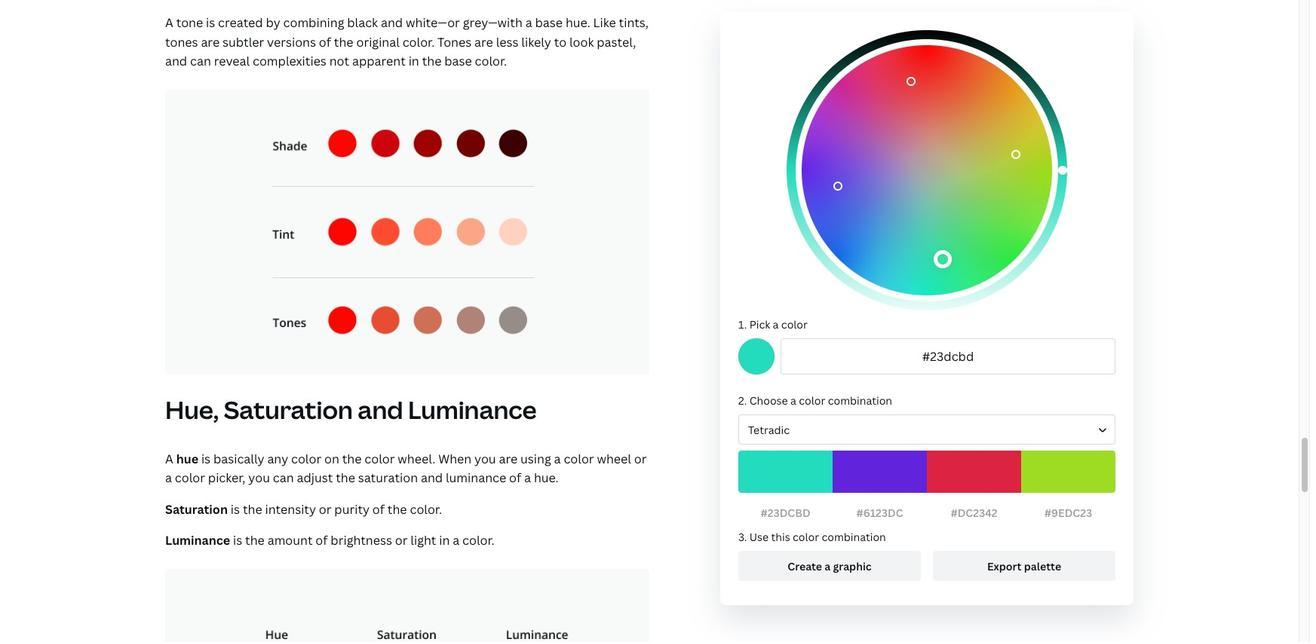 Task type: locate. For each thing, give the bounding box(es) containing it.
complexities
[[253, 53, 326, 70]]

hue.
[[566, 15, 590, 31], [534, 470, 559, 487]]

saturation is the intensity or purity of the            color.
[[165, 501, 442, 518]]

or inside is basically any color on the color wheel.            when you are using a color wheel or a color picker, you can adjust            the saturation and luminance of a hue.
[[634, 451, 647, 467]]

hue. up look
[[566, 15, 590, 31]]

are down "tone"
[[201, 34, 220, 50]]

0 vertical spatial a
[[165, 15, 173, 31]]

you up luminance
[[474, 451, 496, 467]]

of inside a tone is created by combining black and white—or grey—with a base            hue. like tints, tones are subtler versions of the original color.            tones are less likely to look pastel, and can reveal complexities            not apparent in the base color.
[[319, 34, 331, 50]]

and down the wheel.
[[421, 470, 443, 487]]

2 horizontal spatial or
[[634, 451, 647, 467]]

luminance is the amount of brightness or light in            a color.
[[165, 533, 494, 549]]

light
[[411, 533, 436, 549]]

amount
[[267, 533, 313, 549]]

the left 'amount'
[[245, 533, 265, 549]]

are down grey—with
[[474, 34, 493, 50]]

of right 'amount'
[[316, 533, 328, 549]]

0 horizontal spatial hue.
[[534, 470, 559, 487]]

color right this
[[793, 530, 819, 545]]

is down picker,
[[231, 501, 240, 518]]

in right light
[[439, 533, 450, 549]]

are
[[201, 34, 220, 50], [474, 34, 493, 50], [499, 451, 518, 467]]

0 vertical spatial you
[[474, 451, 496, 467]]

and up original
[[381, 15, 403, 31]]

1 vertical spatial combination
[[822, 530, 886, 545]]

and
[[381, 15, 403, 31], [165, 53, 187, 70], [358, 394, 403, 426], [421, 470, 443, 487]]

you
[[474, 451, 496, 467], [248, 470, 270, 487]]

0 horizontal spatial you
[[248, 470, 270, 487]]

in right apparent
[[408, 53, 419, 70]]

in
[[408, 53, 419, 70], [439, 533, 450, 549]]

of right purity
[[372, 501, 385, 518]]

1.
[[738, 318, 747, 332]]

combination right this
[[822, 530, 886, 545]]

1 horizontal spatial hue.
[[566, 15, 590, 31]]

the down on
[[336, 470, 355, 487]]

and down tones
[[165, 53, 187, 70]]

1 horizontal spatial can
[[273, 470, 294, 487]]

hue,
[[165, 394, 219, 426]]

and up the wheel.
[[358, 394, 403, 426]]

a inside a tone is created by combining black and white—or grey—with a base            hue. like tints, tones are subtler versions of the original color.            tones are less likely to look pastel, and can reveal complexities            not apparent in the base color.
[[165, 15, 173, 31]]

choose
[[749, 394, 788, 408]]

2.
[[738, 394, 747, 408]]

combination
[[828, 394, 892, 408], [822, 530, 886, 545]]

1 vertical spatial base
[[444, 53, 472, 70]]

the
[[334, 34, 353, 50], [422, 53, 441, 70], [342, 451, 362, 467], [336, 470, 355, 487], [243, 501, 262, 518], [388, 501, 407, 518], [245, 533, 265, 549]]

or left light
[[395, 533, 408, 549]]

reveal
[[214, 53, 250, 70]]

when
[[438, 451, 472, 467]]

1 vertical spatial can
[[273, 470, 294, 487]]

0 vertical spatial base
[[535, 15, 563, 31]]

1 a from the top
[[165, 15, 173, 31]]

tetradic button
[[738, 415, 1115, 445]]

is
[[206, 15, 215, 31], [201, 451, 210, 467], [231, 501, 240, 518], [233, 533, 242, 549]]

0 horizontal spatial or
[[319, 501, 331, 518]]

luminance down picker,
[[165, 533, 230, 549]]

the right on
[[342, 451, 362, 467]]

0 vertical spatial can
[[190, 53, 211, 70]]

0 horizontal spatial luminance
[[165, 533, 230, 549]]

0 horizontal spatial can
[[190, 53, 211, 70]]

can
[[190, 53, 211, 70], [273, 470, 294, 487]]

intensity
[[265, 501, 316, 518]]

0 vertical spatial combination
[[828, 394, 892, 408]]

a left hue
[[165, 451, 173, 467]]

0 horizontal spatial are
[[201, 34, 220, 50]]

of down combining
[[319, 34, 331, 50]]

a for a tone is created by combining black and white—or grey—with a base            hue. like tints, tones are subtler versions of the original color.            tones are less likely to look pastel, and can reveal complexities            not apparent in the base color.
[[165, 15, 173, 31]]

a left "tone"
[[165, 15, 173, 31]]

a inside a tone is created by combining black and white—or grey—with a base            hue. like tints, tones are subtler versions of the original color.            tones are less likely to look pastel, and can reveal complexities            not apparent in the base color.
[[525, 15, 532, 31]]

or right wheel
[[634, 451, 647, 467]]

color
[[781, 318, 808, 332], [799, 394, 825, 408], [291, 451, 321, 467], [365, 451, 395, 467], [564, 451, 594, 467], [175, 470, 205, 487], [793, 530, 819, 545]]

color left wheel
[[564, 451, 594, 467]]

2 horizontal spatial are
[[499, 451, 518, 467]]

slider
[[787, 30, 1067, 311]]

color right pick
[[781, 318, 808, 332]]

wheel.
[[398, 451, 435, 467]]

apparent
[[352, 53, 406, 70]]

1 vertical spatial hue.
[[534, 470, 559, 487]]

less
[[496, 34, 518, 50]]

1 horizontal spatial you
[[474, 451, 496, 467]]

0 vertical spatial in
[[408, 53, 419, 70]]

base up to
[[535, 15, 563, 31]]

0 vertical spatial hue.
[[566, 15, 590, 31]]

a hue
[[165, 451, 198, 467]]

base
[[535, 15, 563, 31], [444, 53, 472, 70]]

is inside a tone is created by combining black and white—or grey—with a base            hue. like tints, tones are subtler versions of the original color.            tones are less likely to look pastel, and can reveal complexities            not apparent in the base color.
[[206, 15, 215, 31]]

are left using
[[499, 451, 518, 467]]

hue. inside a tone is created by combining black and white—or grey—with a base            hue. like tints, tones are subtler versions of the original color.            tones are less likely to look pastel, and can reveal complexities            not apparent in the base color.
[[566, 15, 590, 31]]

or
[[634, 451, 647, 467], [319, 501, 331, 518], [395, 533, 408, 549]]

1 vertical spatial luminance
[[165, 533, 230, 549]]

you down any
[[248, 470, 270, 487]]

combining
[[283, 15, 344, 31]]

color right choose
[[799, 394, 825, 408]]

luminance up when
[[408, 394, 537, 426]]

saturation down picker,
[[165, 501, 228, 518]]

luminance
[[408, 394, 537, 426], [165, 533, 230, 549]]

wheel
[[597, 451, 631, 467]]

2. choose a color combination
[[738, 394, 892, 408]]

a right using
[[554, 451, 561, 467]]

1 vertical spatial a
[[165, 451, 173, 467]]

of
[[319, 34, 331, 50], [509, 470, 521, 487], [372, 501, 385, 518], [316, 533, 328, 549]]

is left 'amount'
[[233, 533, 242, 549]]

2 a from the top
[[165, 451, 173, 467]]

base down tones
[[444, 53, 472, 70]]

of down using
[[509, 470, 521, 487]]

or left purity
[[319, 501, 331, 518]]

saturation up any
[[224, 394, 353, 426]]

likely
[[521, 34, 551, 50]]

combination up tetradic button
[[828, 394, 892, 408]]

hue. down using
[[534, 470, 559, 487]]

hue, saturation and luminance image
[[165, 569, 649, 643]]

color.
[[402, 34, 435, 50], [475, 53, 507, 70], [410, 501, 442, 518], [462, 533, 494, 549]]

can inside a tone is created by combining black and white—or grey—with a base            hue. like tints, tones are subtler versions of the original color.            tones are less likely to look pastel, and can reveal complexities            not apparent in the base color.
[[190, 53, 211, 70]]

None text field
[[781, 339, 1115, 375]]

1 horizontal spatial base
[[535, 15, 563, 31]]

hue, saturation and luminance
[[165, 394, 537, 426]]

the left intensity
[[243, 501, 262, 518]]

0 vertical spatial or
[[634, 451, 647, 467]]

a
[[525, 15, 532, 31], [773, 318, 779, 332], [790, 394, 796, 408], [554, 451, 561, 467], [165, 470, 172, 487], [524, 470, 531, 487], [453, 533, 459, 549]]

1 horizontal spatial luminance
[[408, 394, 537, 426]]

grey—with
[[463, 15, 523, 31]]

hue. inside is basically any color on the color wheel.            when you are using a color wheel or a color picker, you can adjust            the saturation and luminance of a hue.
[[534, 470, 559, 487]]

0 vertical spatial saturation
[[224, 394, 353, 426]]

saturation
[[224, 394, 353, 426], [165, 501, 228, 518]]

is right hue
[[201, 451, 210, 467]]

tone
[[176, 15, 203, 31]]

like
[[593, 15, 616, 31]]

can down any
[[273, 470, 294, 487]]

a
[[165, 15, 173, 31], [165, 451, 173, 467]]

2 vertical spatial or
[[395, 533, 408, 549]]

subtler
[[222, 34, 264, 50]]

can down tones
[[190, 53, 211, 70]]

0 horizontal spatial in
[[408, 53, 419, 70]]

color up adjust
[[291, 451, 321, 467]]

is right "tone"
[[206, 15, 215, 31]]

1 horizontal spatial in
[[439, 533, 450, 549]]

a up likely
[[525, 15, 532, 31]]



Task type: describe. For each thing, give the bounding box(es) containing it.
can inside is basically any color on the color wheel.            when you are using a color wheel or a color picker, you can adjust            the saturation and luminance of a hue.
[[273, 470, 294, 487]]

1 horizontal spatial are
[[474, 34, 493, 50]]

basically
[[213, 451, 264, 467]]

combination for 3. use this color combination
[[822, 530, 886, 545]]

of inside is basically any color on the color wheel.            when you are using a color wheel or a color picker, you can adjust            the saturation and luminance of a hue.
[[509, 470, 521, 487]]

use
[[749, 530, 769, 545]]

combination for 2. choose a color combination
[[828, 394, 892, 408]]

a right light
[[453, 533, 459, 549]]

created
[[218, 15, 263, 31]]

versions
[[267, 34, 316, 50]]

the up not
[[334, 34, 353, 50]]

3.
[[738, 530, 747, 545]]

tones
[[165, 34, 198, 50]]

in inside a tone is created by combining black and white—or grey—with a base            hue. like tints, tones are subtler versions of the original color.            tones are less likely to look pastel, and can reveal complexities            not apparent in the base color.
[[408, 53, 419, 70]]

using
[[520, 451, 551, 467]]

shade, tints, tones image
[[165, 90, 649, 375]]

are inside is basically any color on the color wheel.            when you are using a color wheel or a color picker, you can adjust            the saturation and luminance of a hue.
[[499, 451, 518, 467]]

1 vertical spatial saturation
[[165, 501, 228, 518]]

hue
[[176, 451, 198, 467]]

by
[[266, 15, 280, 31]]

3. use this color combination
[[738, 530, 886, 545]]

picker,
[[208, 470, 245, 487]]

a for a hue
[[165, 451, 173, 467]]

look
[[569, 34, 594, 50]]

1 vertical spatial you
[[248, 470, 270, 487]]

0 horizontal spatial base
[[444, 53, 472, 70]]

is basically any color on the color wheel.            when you are using a color wheel or a color picker, you can adjust            the saturation and luminance of a hue.
[[165, 451, 647, 487]]

tones
[[437, 34, 472, 50]]

not
[[329, 53, 349, 70]]

and inside is basically any color on the color wheel.            when you are using a color wheel or a color picker, you can adjust            the saturation and luminance of a hue.
[[421, 470, 443, 487]]

black
[[347, 15, 378, 31]]

the down tones
[[422, 53, 441, 70]]

original
[[356, 34, 400, 50]]

1 vertical spatial or
[[319, 501, 331, 518]]

the down "saturation"
[[388, 501, 407, 518]]

brightness
[[331, 533, 392, 549]]

luminance
[[446, 470, 506, 487]]

tetradic
[[748, 423, 790, 437]]

pastel,
[[597, 34, 636, 50]]

color. down less
[[475, 53, 507, 70]]

color down hue
[[175, 470, 205, 487]]

a down a hue
[[165, 470, 172, 487]]

color. right light
[[462, 533, 494, 549]]

color up "saturation"
[[365, 451, 395, 467]]

pick
[[749, 318, 770, 332]]

1. pick a color
[[738, 318, 808, 332]]

a down using
[[524, 470, 531, 487]]

on
[[324, 451, 339, 467]]

saturation
[[358, 470, 418, 487]]

0 vertical spatial luminance
[[408, 394, 537, 426]]

1 vertical spatial in
[[439, 533, 450, 549]]

this
[[771, 530, 790, 545]]

adjust
[[297, 470, 333, 487]]

a tone is created by combining black and white—or grey—with a base            hue. like tints, tones are subtler versions of the original color.            tones are less likely to look pastel, and can reveal complexities            not apparent in the base color.
[[165, 15, 648, 70]]

is inside is basically any color on the color wheel.            when you are using a color wheel or a color picker, you can adjust            the saturation and luminance of a hue.
[[201, 451, 210, 467]]

any
[[267, 451, 288, 467]]

a right pick
[[773, 318, 779, 332]]

a right choose
[[790, 394, 796, 408]]

tints,
[[619, 15, 648, 31]]

purity
[[334, 501, 370, 518]]

color. up light
[[410, 501, 442, 518]]

1 horizontal spatial or
[[395, 533, 408, 549]]

color. down the 'white—or'
[[402, 34, 435, 50]]

to
[[554, 34, 566, 50]]

white—or
[[406, 15, 460, 31]]



Task type: vqa. For each thing, say whether or not it's contained in the screenshot.
Back to Home link
no



